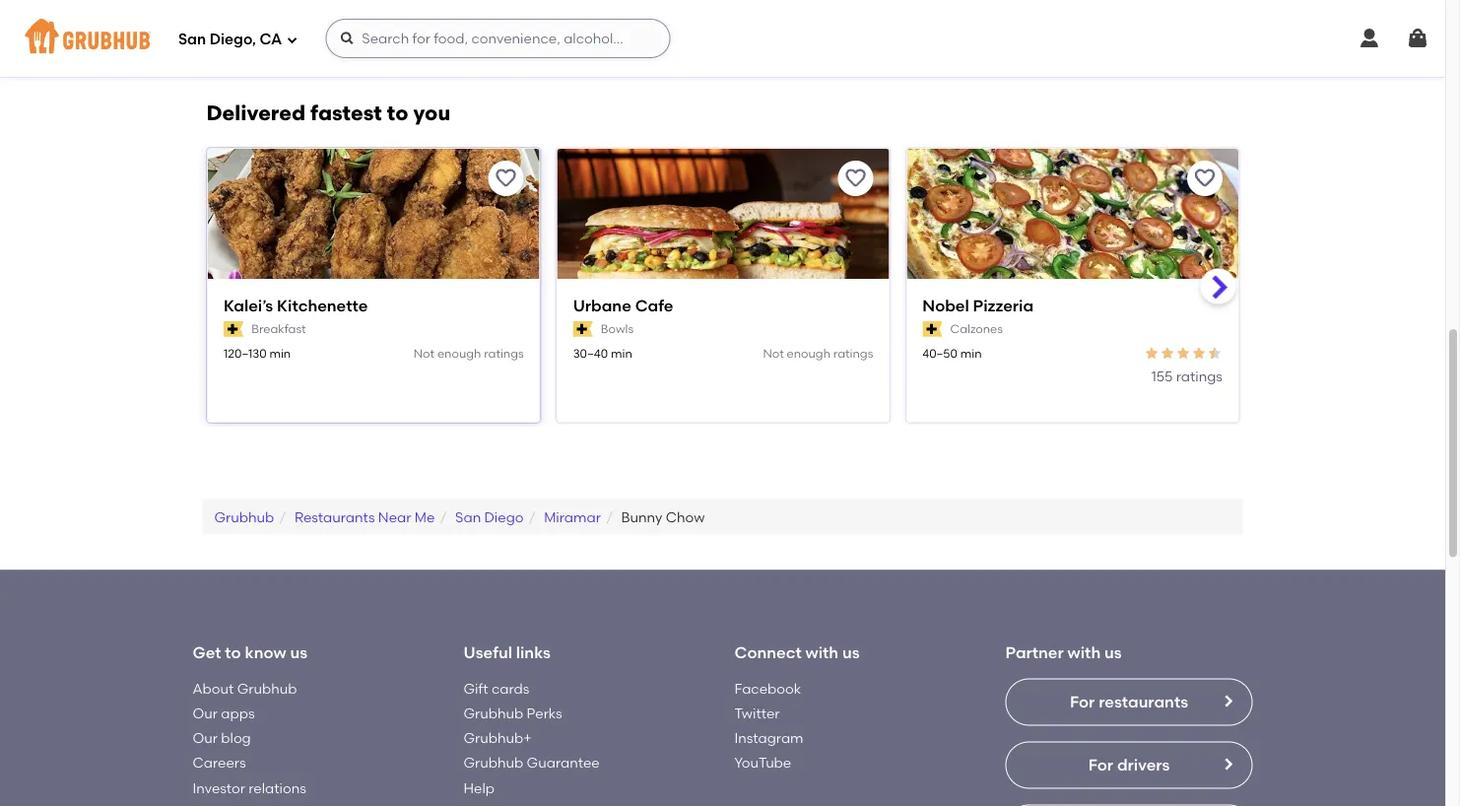 Task type: locate. For each thing, give the bounding box(es) containing it.
grubhub down know
[[237, 680, 297, 697]]

min down bowls
[[611, 346, 632, 360]]

0 horizontal spatial min
[[269, 346, 290, 360]]

right image
[[1221, 756, 1237, 772]]

facebook link
[[735, 680, 802, 697]]

near
[[378, 509, 411, 525]]

with right partner
[[1068, 643, 1101, 662]]

1 not enough ratings from the left
[[413, 346, 524, 360]]

ratings
[[484, 346, 524, 360], [833, 346, 873, 360], [1176, 367, 1223, 384]]

urbane cafe
[[573, 295, 673, 315]]

1 horizontal spatial ratings
[[833, 346, 873, 360]]

1 with from the left
[[806, 643, 839, 662]]

1 save this restaurant image from the left
[[494, 166, 518, 190]]

1 us from the left
[[290, 643, 308, 662]]

ratings left 30–40
[[484, 346, 524, 360]]

our down about
[[193, 705, 218, 722]]

cafe
[[635, 295, 673, 315]]

fastest
[[311, 100, 382, 125]]

40–50 min
[[922, 346, 982, 360]]

1 vertical spatial for
[[1089, 755, 1114, 774]]

svg image right ca on the left top of page
[[286, 34, 298, 46]]

pizzeria
[[973, 295, 1034, 315]]

right image
[[1221, 693, 1237, 709]]

0 horizontal spatial not enough ratings
[[413, 346, 524, 360]]

us right know
[[290, 643, 308, 662]]

1 horizontal spatial with
[[1068, 643, 1101, 662]]

nobel pizzeria
[[922, 295, 1034, 315]]

for left drivers
[[1089, 755, 1114, 774]]

0 horizontal spatial ratings
[[484, 346, 524, 360]]

1 horizontal spatial us
[[843, 643, 860, 662]]

1 min from the left
[[269, 346, 290, 360]]

to left you
[[387, 100, 409, 125]]

not enough ratings
[[413, 346, 524, 360], [763, 346, 873, 360]]

2 not from the left
[[763, 346, 784, 360]]

grubhub link
[[214, 509, 274, 525]]

enough
[[437, 346, 481, 360], [787, 346, 830, 360]]

gift
[[464, 680, 488, 697]]

save this restaurant image for kitchenette
[[494, 166, 518, 190]]

subscription pass image up the 40–50
[[922, 321, 942, 337]]

Search for food, convenience, alcohol... search field
[[326, 19, 671, 58]]

grubhub+
[[464, 730, 532, 746]]

svg image left svg icon
[[1358, 27, 1382, 50]]

ratings right 155
[[1176, 367, 1223, 384]]

svg image up fastest
[[339, 31, 355, 46]]

san for san diego, ca
[[178, 31, 206, 48]]

gift cards grubhub perks grubhub+ grubhub guarantee help
[[464, 680, 600, 796]]

save this restaurant button
[[488, 160, 524, 195], [838, 160, 873, 195], [1187, 160, 1223, 195]]

partner with us
[[1006, 643, 1122, 662]]

san inside main navigation navigation
[[178, 31, 206, 48]]

0 horizontal spatial subscription pass image
[[573, 321, 593, 337]]

2 save this restaurant button from the left
[[838, 160, 873, 195]]

save this restaurant button for pizzeria
[[1187, 160, 1223, 195]]

us right connect
[[843, 643, 860, 662]]

1 not from the left
[[413, 346, 434, 360]]

1 subscription pass image from the left
[[573, 321, 593, 337]]

svg image
[[1358, 27, 1382, 50], [339, 31, 355, 46], [286, 34, 298, 46]]

save this restaurant image
[[844, 166, 867, 190]]

about grubhub link
[[193, 680, 297, 697]]

0 horizontal spatial not
[[413, 346, 434, 360]]

1 vertical spatial san
[[455, 509, 481, 525]]

2 our from the top
[[193, 730, 218, 746]]

min for urbane
[[611, 346, 632, 360]]

twitter
[[735, 705, 780, 722]]

0 horizontal spatial san
[[178, 31, 206, 48]]

instagram
[[735, 730, 804, 746]]

ratings for cafe
[[833, 346, 873, 360]]

chow
[[666, 509, 705, 525]]

bunny chow
[[622, 509, 705, 525]]

to right the get
[[225, 643, 241, 662]]

facebook twitter instagram youtube
[[735, 680, 804, 771]]

0 horizontal spatial us
[[290, 643, 308, 662]]

2 not enough ratings from the left
[[763, 346, 873, 360]]

min
[[269, 346, 290, 360], [611, 346, 632, 360], [960, 346, 982, 360]]

our up careers link on the bottom of the page
[[193, 730, 218, 746]]

for down partner with us
[[1070, 692, 1095, 711]]

our
[[193, 705, 218, 722], [193, 730, 218, 746]]

min down breakfast
[[269, 346, 290, 360]]

0 horizontal spatial enough
[[437, 346, 481, 360]]

1 horizontal spatial save this restaurant image
[[1193, 166, 1217, 190]]

with right connect
[[806, 643, 839, 662]]

not enough ratings for urbane cafe
[[763, 346, 873, 360]]

subscription pass image for urbane
[[573, 321, 593, 337]]

0 vertical spatial our
[[193, 705, 218, 722]]

1 vertical spatial our
[[193, 730, 218, 746]]

not
[[413, 346, 434, 360], [763, 346, 784, 360]]

grubhub perks link
[[464, 705, 563, 722]]

save this restaurant image for pizzeria
[[1193, 166, 1217, 190]]

me
[[415, 509, 435, 525]]

kalei's kitchenette logo image
[[207, 148, 539, 312]]

0 vertical spatial san
[[178, 31, 206, 48]]

save this restaurant image
[[494, 166, 518, 190], [1193, 166, 1217, 190]]

1 horizontal spatial save this restaurant button
[[838, 160, 873, 195]]

0 horizontal spatial svg image
[[286, 34, 298, 46]]

2 subscription pass image from the left
[[922, 321, 942, 337]]

nobel pizzeria link
[[922, 294, 1223, 316]]

0 vertical spatial to
[[387, 100, 409, 125]]

san for san diego
[[455, 509, 481, 525]]

1 horizontal spatial enough
[[787, 346, 830, 360]]

1 horizontal spatial min
[[611, 346, 632, 360]]

1 enough from the left
[[437, 346, 481, 360]]

2 horizontal spatial save this restaurant button
[[1187, 160, 1223, 195]]

not down kalei's kitchenette 'link'
[[413, 346, 434, 360]]

san left diego,
[[178, 31, 206, 48]]

for drivers
[[1089, 755, 1170, 774]]

with
[[806, 643, 839, 662], [1068, 643, 1101, 662]]

careers
[[193, 755, 246, 771]]

with for connect
[[806, 643, 839, 662]]

3 save this restaurant button from the left
[[1187, 160, 1223, 195]]

0 horizontal spatial with
[[806, 643, 839, 662]]

kitchenette
[[277, 295, 367, 315]]

us for connect with us
[[843, 643, 860, 662]]

1 horizontal spatial san
[[455, 509, 481, 525]]

to
[[387, 100, 409, 125], [225, 643, 241, 662]]

san
[[178, 31, 206, 48], [455, 509, 481, 525]]

san diego link
[[455, 509, 524, 525]]

1 save this restaurant button from the left
[[488, 160, 524, 195]]

subscription pass image
[[223, 321, 243, 337]]

2 enough from the left
[[787, 346, 830, 360]]

investor relations link
[[193, 780, 306, 796]]

enough down urbane cafe link
[[787, 346, 830, 360]]

2 horizontal spatial min
[[960, 346, 982, 360]]

3 min from the left
[[960, 346, 982, 360]]

useful
[[464, 643, 512, 662]]

ratings left the 40–50
[[833, 346, 873, 360]]

0 vertical spatial for
[[1070, 692, 1095, 711]]

2 min from the left
[[611, 346, 632, 360]]

1 vertical spatial to
[[225, 643, 241, 662]]

subscription pass image up 30–40
[[573, 321, 593, 337]]

min down calzones
[[960, 346, 982, 360]]

not for cafe
[[763, 346, 784, 360]]

you
[[414, 100, 451, 125]]

2 horizontal spatial us
[[1105, 643, 1122, 662]]

0 horizontal spatial save this restaurant button
[[488, 160, 524, 195]]

svg image
[[1407, 27, 1430, 50]]

twitter link
[[735, 705, 780, 722]]

diego
[[484, 509, 524, 525]]

san left the diego
[[455, 509, 481, 525]]

2 with from the left
[[1068, 643, 1101, 662]]

120–130
[[223, 346, 266, 360]]

1 horizontal spatial not
[[763, 346, 784, 360]]

us up for restaurants
[[1105, 643, 1122, 662]]

3 us from the left
[[1105, 643, 1122, 662]]

1 horizontal spatial not enough ratings
[[763, 346, 873, 360]]

2 us from the left
[[843, 643, 860, 662]]

grubhub
[[214, 509, 274, 525], [237, 680, 297, 697], [464, 705, 524, 722], [464, 755, 524, 771]]

enough for kalei's kitchenette
[[437, 346, 481, 360]]

delivered
[[206, 100, 306, 125]]

partner
[[1006, 643, 1064, 662]]

star icon image
[[1144, 345, 1160, 361], [1160, 345, 1175, 361], [1175, 345, 1191, 361], [1191, 345, 1207, 361], [1207, 345, 1223, 361], [1207, 345, 1223, 361]]

0 horizontal spatial save this restaurant image
[[494, 166, 518, 190]]

kalei's
[[223, 295, 273, 315]]

us
[[290, 643, 308, 662], [843, 643, 860, 662], [1105, 643, 1122, 662]]

for
[[1070, 692, 1095, 711], [1089, 755, 1114, 774]]

enough down kalei's kitchenette 'link'
[[437, 346, 481, 360]]

with for partner
[[1068, 643, 1101, 662]]

relations
[[249, 780, 306, 796]]

our blog link
[[193, 730, 251, 746]]

2 horizontal spatial svg image
[[1358, 27, 1382, 50]]

delivered fastest to you
[[206, 100, 451, 125]]

not down urbane cafe link
[[763, 346, 784, 360]]

restaurants near me link
[[295, 509, 435, 525]]

subscription pass image
[[573, 321, 593, 337], [922, 321, 942, 337]]

min for nobel
[[960, 346, 982, 360]]

1 horizontal spatial subscription pass image
[[922, 321, 942, 337]]

connect with us
[[735, 643, 860, 662]]

2 save this restaurant image from the left
[[1193, 166, 1217, 190]]



Task type: vqa. For each thing, say whether or not it's contained in the screenshot.
Urbane Cafe Logo
yes



Task type: describe. For each thing, give the bounding box(es) containing it.
kalei's kitchenette
[[223, 295, 367, 315]]

2 horizontal spatial ratings
[[1176, 367, 1223, 384]]

about
[[193, 680, 234, 697]]

urbane
[[573, 295, 631, 315]]

155
[[1151, 367, 1173, 384]]

grubhub inside about grubhub our apps our blog careers investor relations
[[237, 680, 297, 697]]

restaurants
[[295, 509, 375, 525]]

min for kalei's
[[269, 346, 290, 360]]

miramar link
[[544, 509, 601, 525]]

ratings for kitchenette
[[484, 346, 524, 360]]

san diego, ca
[[178, 31, 282, 48]]

links
[[516, 643, 551, 662]]

about grubhub our apps our blog careers investor relations
[[193, 680, 306, 796]]

save this restaurant button for kitchenette
[[488, 160, 524, 195]]

us for partner with us
[[1105, 643, 1122, 662]]

grubhub guarantee link
[[464, 755, 600, 771]]

get
[[193, 643, 221, 662]]

careers link
[[193, 755, 246, 771]]

for restaurants link
[[1006, 678, 1253, 726]]

help
[[464, 780, 495, 796]]

1 our from the top
[[193, 705, 218, 722]]

subscription pass image for nobel
[[922, 321, 942, 337]]

connect
[[735, 643, 802, 662]]

miramar
[[544, 509, 601, 525]]

grubhub left restaurants
[[214, 509, 274, 525]]

enough for urbane cafe
[[787, 346, 830, 360]]

155 ratings
[[1151, 367, 1223, 384]]

calzones
[[950, 321, 1003, 335]]

know
[[245, 643, 286, 662]]

30–40
[[573, 346, 608, 360]]

for for for drivers
[[1089, 755, 1114, 774]]

grubhub down grubhub+ link
[[464, 755, 524, 771]]

grubhub down gift cards link
[[464, 705, 524, 722]]

help link
[[464, 780, 495, 796]]

diego,
[[210, 31, 256, 48]]

kalei's kitchenette link
[[223, 294, 524, 316]]

breakfast
[[251, 321, 306, 335]]

1 horizontal spatial svg image
[[339, 31, 355, 46]]

urbane cafe link
[[573, 294, 873, 316]]

cards
[[492, 680, 530, 697]]

1 horizontal spatial to
[[387, 100, 409, 125]]

for drivers link
[[1006, 741, 1253, 789]]

restaurants near me
[[295, 509, 435, 525]]

youtube link
[[735, 755, 792, 771]]

guarantee
[[527, 755, 600, 771]]

facebook
[[735, 680, 802, 697]]

for restaurants
[[1070, 692, 1189, 711]]

bunny
[[622, 509, 663, 525]]

save this restaurant button for cafe
[[838, 160, 873, 195]]

for for for restaurants
[[1070, 692, 1095, 711]]

san diego
[[455, 509, 524, 525]]

main navigation navigation
[[0, 0, 1446, 77]]

useful links
[[464, 643, 551, 662]]

bowls
[[601, 321, 633, 335]]

gift cards link
[[464, 680, 530, 697]]

apps
[[221, 705, 255, 722]]

instagram link
[[735, 730, 804, 746]]

ca
[[260, 31, 282, 48]]

get to know us
[[193, 643, 308, 662]]

drivers
[[1118, 755, 1170, 774]]

40–50
[[922, 346, 957, 360]]

120–130 min
[[223, 346, 290, 360]]

nobel pizzeria logo image
[[907, 148, 1238, 312]]

not enough ratings for kalei's kitchenette
[[413, 346, 524, 360]]

urbane cafe logo image
[[557, 148, 889, 312]]

0 horizontal spatial to
[[225, 643, 241, 662]]

youtube
[[735, 755, 792, 771]]

grubhub+ link
[[464, 730, 532, 746]]

30–40 min
[[573, 346, 632, 360]]

blog
[[221, 730, 251, 746]]

restaurants
[[1099, 692, 1189, 711]]

investor
[[193, 780, 245, 796]]

nobel
[[922, 295, 969, 315]]

perks
[[527, 705, 563, 722]]

our apps link
[[193, 705, 255, 722]]

not for kitchenette
[[413, 346, 434, 360]]



